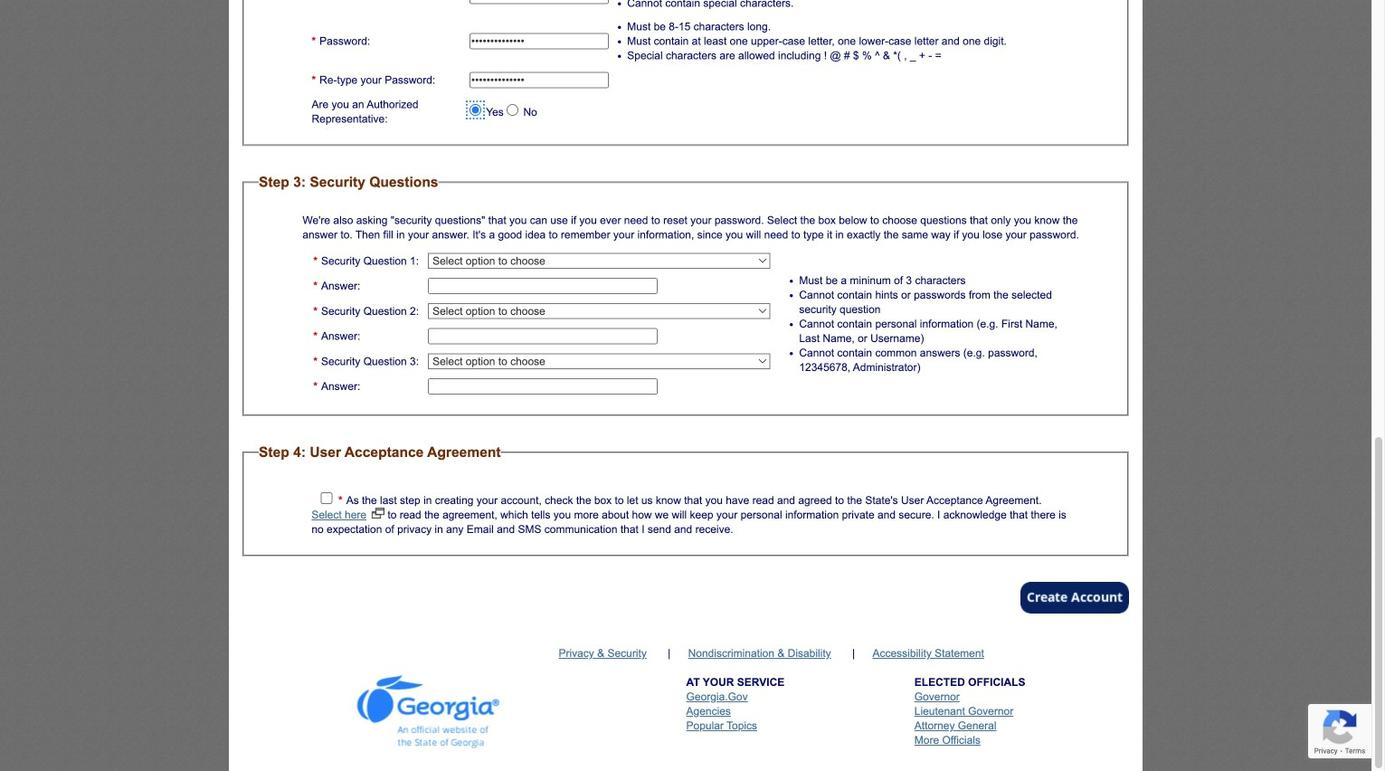 Task type: describe. For each thing, give the bounding box(es) containing it.
georgia logo image
[[357, 675, 500, 748]]

opens a new window image
[[370, 508, 385, 519]]

Re-type your Password password field
[[470, 72, 609, 88]]



Task type: locate. For each thing, give the bounding box(es) containing it.
None checkbox
[[321, 492, 332, 504]]

None radio
[[470, 104, 481, 116], [507, 104, 519, 116], [470, 104, 481, 116], [507, 104, 519, 116]]

None password field
[[470, 33, 609, 49], [428, 278, 658, 294], [428, 328, 658, 344], [428, 378, 658, 395], [470, 33, 609, 49], [428, 278, 658, 294], [428, 328, 658, 344], [428, 378, 658, 395]]

None text field
[[470, 0, 609, 4]]

None image field
[[1021, 582, 1129, 614]]



Task type: vqa. For each thing, say whether or not it's contained in the screenshot.
mobile phone number text field
no



